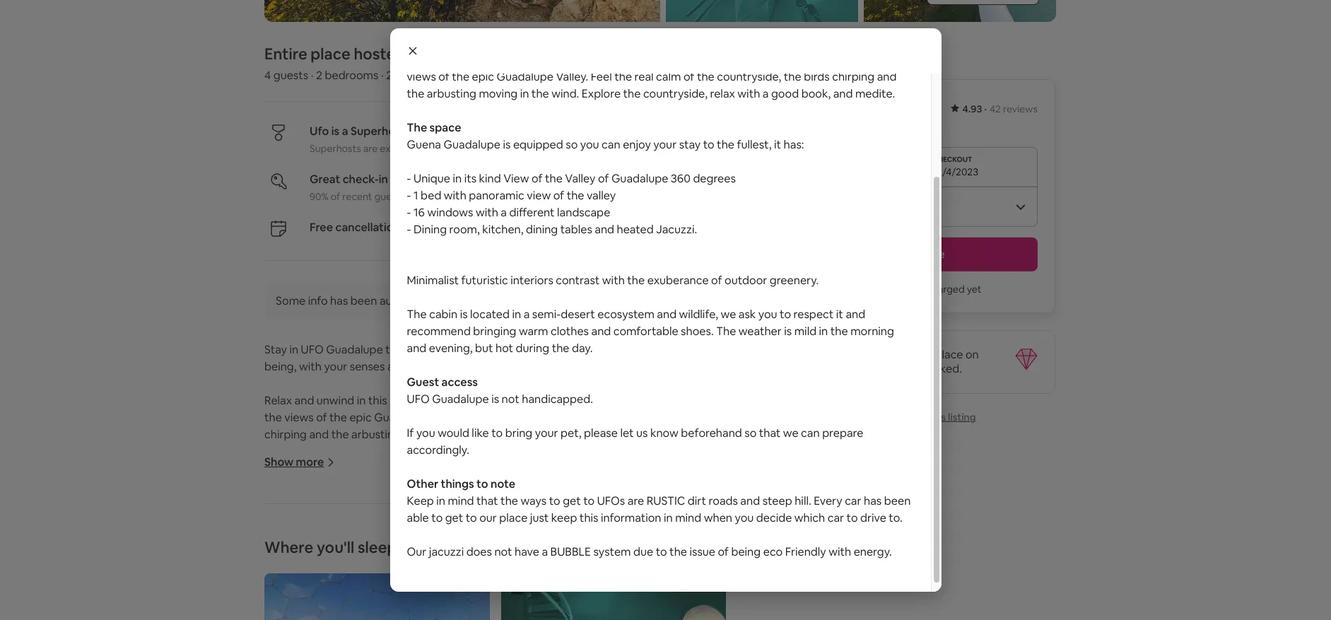 Task type: locate. For each thing, give the bounding box(es) containing it.
be
[[913, 283, 925, 296]]

you down things
[[438, 495, 457, 510]]

unwind up bath
[[459, 52, 497, 67]]

landscape for - 1 bed with panoramic view of the valley
[[415, 563, 468, 578]]

ufo guadalupe image 1 image
[[264, 0, 660, 22]]

relax and unwind in this unique ufo. feel close to nature with maximum comfort. take in the views of the epic guadalupe valley. feel the real calm of the countryside, the birds chirping and the arbusting moving in the wind. explore the countryside, relax with a good book, and medite.
[[407, 52, 897, 101], [264, 393, 726, 459]]

superhost
[[351, 124, 406, 139]]

sleep
[[358, 538, 397, 557]]

0 horizontal spatial ufo
[[301, 342, 324, 357]]

real inside "about this space" dialog
[[635, 69, 654, 84]]

and inside the keep in mind that the ways to get to ufos are rustic dirt roads and steep hill. every car has been able to get to our place just keep this information in mind when you decide which car to drive to.
[[741, 494, 760, 508]]

so
[[566, 137, 578, 152], [745, 426, 757, 441], [423, 495, 435, 510]]

kitchen, for - dining room, kitchen, dining tables and heated jacuzzi.
[[482, 222, 524, 237]]

get
[[563, 494, 581, 508], [445, 511, 463, 525]]

1 vertical spatial 360
[[529, 529, 548, 544]]

1 vertical spatial unwind
[[317, 393, 354, 408]]

you inside the cabin is located in a semi-desert ecosystem and wildlife, we ask you to respect it and recommend bringing warm clothes and comfortable shoes. the weather is mild in the morning and evening, but hot during the day.
[[759, 307, 778, 322]]

· right beds
[[423, 68, 426, 83]]

been inside the keep in mind that the ways to get to ufos are rustic dirt roads and steep hill. every car has been able to get to our place just keep this information in mind when you decide which car to drive to.
[[884, 494, 911, 508]]

valley for - dining room, kitchen, dining tables and heated jacuzzi.
[[565, 171, 596, 186]]

degrees for - 1 bed with panoramic view of the valley
[[551, 529, 594, 544]]

2 vertical spatial 1
[[271, 546, 276, 561]]

1 vertical spatial panoramic
[[327, 546, 382, 561]]

1 horizontal spatial dining
[[526, 222, 558, 237]]

kitchen, down 'sleep'
[[340, 580, 381, 595]]

relax up show more
[[264, 393, 292, 408]]

1 vertical spatial unique
[[271, 529, 308, 544]]

charged
[[927, 283, 965, 296]]

so inside the if you would like to bring your pet, please let us know beforehand so that we can prepare accordingly.
[[745, 426, 757, 441]]

chirping up show more
[[264, 427, 307, 442]]

not left the have
[[495, 545, 512, 559]]

relax up beds
[[407, 52, 435, 67]]

1 left bath
[[429, 68, 433, 83]]

unique
[[570, 1, 605, 16], [532, 52, 567, 67], [428, 342, 463, 357], [390, 393, 425, 408]]

automatically
[[380, 294, 450, 308]]

things
[[441, 477, 474, 491]]

so up able
[[423, 495, 435, 510]]

1 horizontal spatial guena
[[407, 137, 441, 152]]

view for - unique in its kind view of the valley of guadalupe 360 degrees
[[361, 529, 387, 544]]

0 horizontal spatial 2
[[316, 68, 322, 83]]

0 vertical spatial kitchen,
[[482, 222, 524, 237]]

0 horizontal spatial good
[[696, 427, 724, 442]]

relax and unwind in this unique ufo. feel close to nature with maximum comfort. take in the views of the epic guadalupe valley. feel the real calm of the countryside, the birds chirping and the arbusting moving in the wind. explore the countryside, relax with a good book, and medite. inside "about this space" dialog
[[407, 52, 897, 101]]

valley up the rating.
[[565, 171, 596, 186]]

stay inside "about this space" dialog
[[679, 137, 701, 152]]

1 horizontal spatial landscape
[[557, 205, 610, 220]]

are up information on the bottom left of the page
[[628, 494, 644, 508]]

0 vertical spatial comfort.
[[780, 52, 826, 67]]

great check-in experience 90% of recent guests gave the check-in process a 5-star rating.
[[310, 172, 593, 203]]

bed left you'll
[[278, 546, 299, 561]]

to inside the cabin is located in a semi-desert ecosystem and wildlife, we ask you to respect it and recommend bringing warm clothes and comfortable shoes. the weather is mild in the morning and evening, but hot during the day.
[[780, 307, 791, 322]]

language
[[584, 294, 633, 308]]

0 vertical spatial heated
[[617, 222, 654, 237]]

tables down jacuzzi
[[418, 580, 450, 595]]

stay in ufo guadalupe to live a unique galactic experience of reconnecting with your being, with your senses and with nature.
[[407, 1, 906, 33], [264, 342, 706, 374]]

- unique in its kind view of the valley of guadalupe 360 degrees - 1 bed with panoramic view of the valley - 16 windows with a different landscape - dining room, kitchen, dining tables and heated jacuzzi. for - 1 bed with panoramic view of the valley
[[264, 529, 594, 595]]

kind inside "about this space" dialog
[[479, 171, 501, 186]]

1 vertical spatial has
[[864, 494, 882, 508]]

view
[[504, 171, 529, 186], [361, 529, 387, 544]]

birds inside "about this space" dialog
[[804, 69, 830, 84]]

16
[[414, 205, 425, 220], [271, 563, 282, 578]]

stay up by ufo
[[407, 1, 430, 16]]

close inside "about this space" dialog
[[621, 52, 648, 67]]

0 horizontal spatial it
[[632, 495, 639, 510]]

you
[[580, 137, 599, 152], [759, 307, 778, 322], [416, 426, 435, 441], [438, 495, 457, 510], [735, 511, 754, 525]]

relax
[[407, 52, 435, 67], [264, 393, 292, 408]]

on
[[966, 347, 979, 362]]

0 horizontal spatial birds
[[682, 410, 708, 425]]

1
[[429, 68, 433, 83], [414, 188, 418, 203], [271, 546, 276, 561]]

landscape down the rating.
[[557, 205, 610, 220]]

access
[[442, 375, 478, 390]]

0 vertical spatial valley
[[587, 188, 616, 203]]

you inside the keep in mind that the ways to get to ufos are rustic dirt roads and steep hill. every car has been able to get to our place just keep this information in mind when you decide which car to drive to.
[[735, 511, 754, 525]]

check- up december
[[449, 190, 480, 203]]

0 horizontal spatial medite.
[[318, 444, 358, 459]]

different down 'sleep'
[[367, 563, 412, 578]]

cabin
[[429, 307, 458, 322]]

stay down some on the left top
[[264, 342, 287, 357]]

you up weather
[[759, 307, 778, 322]]

panoramic up bedroom 1 image
[[327, 546, 382, 561]]

so right beforehand
[[745, 426, 757, 441]]

been up to.
[[884, 494, 911, 508]]

being,
[[848, 1, 881, 16], [264, 359, 297, 374]]

we left ask
[[721, 307, 736, 322]]

1 vertical spatial 1
[[414, 188, 418, 203]]

0 horizontal spatial room,
[[307, 580, 337, 595]]

kitchen, down process
[[482, 222, 524, 237]]

semi-
[[532, 307, 561, 322]]

bed up before
[[421, 188, 442, 203]]

1 inside "about this space" dialog
[[414, 188, 418, 203]]

live
[[542, 1, 559, 16], [399, 342, 417, 357]]

check- up recent
[[343, 172, 379, 187]]

birds
[[804, 69, 830, 84], [682, 410, 708, 425]]

1 horizontal spatial nature.
[[517, 18, 554, 33]]

0 horizontal spatial show
[[264, 455, 294, 470]]

view for - 16 windows with a different landscape
[[527, 188, 551, 203]]

unwind
[[459, 52, 497, 67], [317, 393, 354, 408]]

guena down the space
[[407, 137, 441, 152]]

view inside "about this space" dialog
[[504, 171, 529, 186]]

view down able
[[385, 546, 409, 561]]

0 horizontal spatial valley
[[423, 529, 453, 544]]

0 vertical spatial unique
[[414, 171, 450, 186]]

the left cabin in the left of the page
[[407, 307, 427, 322]]

0 horizontal spatial windows
[[285, 563, 331, 578]]

moving inside "about this space" dialog
[[479, 86, 518, 101]]

show down interiors
[[510, 294, 540, 308]]

2 horizontal spatial it
[[836, 307, 844, 322]]

1 horizontal spatial views
[[407, 69, 436, 84]]

0 vertical spatial relax
[[710, 86, 735, 101]]

so up the rating.
[[566, 137, 578, 152]]

0 horizontal spatial calm
[[534, 410, 559, 425]]

panoramic up december
[[469, 188, 525, 203]]

0 horizontal spatial been
[[351, 294, 377, 308]]

0 horizontal spatial we
[[721, 307, 736, 322]]

fullest,
[[737, 137, 772, 152], [595, 495, 629, 510]]

kind
[[479, 171, 501, 186], [337, 529, 359, 544]]

car
[[845, 494, 862, 508], [828, 511, 844, 525]]

we left prepare
[[783, 426, 799, 441]]

1 for guadalupe
[[271, 546, 276, 561]]

car down the every
[[828, 511, 844, 525]]

1 horizontal spatial check-
[[449, 190, 480, 203]]

16 down where on the bottom
[[271, 563, 282, 578]]

0 horizontal spatial degrees
[[551, 529, 594, 544]]

heated for - 1 bed with panoramic view of the valley
[[475, 580, 511, 595]]

0 horizontal spatial close
[[479, 393, 506, 408]]

0 horizontal spatial dining
[[384, 580, 416, 595]]

0 horizontal spatial its
[[322, 529, 334, 544]]

2 left beds
[[386, 68, 393, 83]]

other things to note
[[407, 477, 515, 491]]

1 vertical spatial that
[[477, 494, 498, 508]]

1 horizontal spatial view
[[527, 188, 551, 203]]

1 vertical spatial ufo.
[[427, 393, 452, 408]]

room, inside "about this space" dialog
[[449, 222, 480, 237]]

reconnecting inside "about this space" dialog
[[725, 1, 795, 16]]

and
[[470, 18, 490, 33], [437, 52, 457, 67], [877, 69, 897, 84], [833, 86, 853, 101], [595, 222, 615, 237], [657, 307, 677, 322], [846, 307, 866, 322], [592, 324, 611, 339], [407, 341, 427, 356], [387, 359, 407, 374], [295, 393, 314, 408], [309, 427, 329, 442], [296, 444, 316, 459], [741, 494, 760, 508], [452, 580, 472, 595]]

that right beforehand
[[759, 426, 781, 441]]

maximum inside "about this space" dialog
[[726, 52, 778, 67]]

comfort.
[[780, 52, 826, 67], [637, 393, 683, 408]]

0 vertical spatial its
[[464, 171, 477, 186]]

different for - unique in its kind view of the valley of guadalupe 360 degrees
[[367, 563, 412, 578]]

ufo is a superhost. learn more about ufo. image
[[687, 45, 726, 84], [687, 45, 726, 84]]

dining down where on the bottom
[[271, 580, 304, 595]]

1 up before
[[414, 188, 418, 203]]

valley inside "about this space" dialog
[[565, 171, 596, 186]]

1 horizontal spatial show
[[510, 294, 540, 308]]

90%
[[310, 190, 329, 203]]

jacuzzi. up exuberance at top
[[656, 222, 697, 237]]

valley right our
[[444, 546, 474, 561]]

0 horizontal spatial unwind
[[317, 393, 354, 408]]

0 horizontal spatial wind.
[[476, 427, 504, 442]]

jacuzzi. inside "about this space" dialog
[[656, 222, 697, 237]]

valley for - 1 bed with panoramic view of the valley
[[423, 529, 453, 544]]

1 horizontal spatial experience
[[509, 342, 567, 357]]

outdoor
[[725, 273, 767, 288]]

unique inside "about this space" dialog
[[414, 171, 450, 186]]

every
[[814, 494, 843, 508]]

system
[[594, 545, 631, 559]]

are
[[363, 142, 378, 155], [628, 494, 644, 508]]

views up "show more" button
[[285, 410, 314, 425]]

4.93 · 42 reviews
[[963, 103, 1038, 115]]

0 horizontal spatial mind
[[448, 494, 474, 508]]

1 vertical spatial valley
[[444, 546, 474, 561]]

- unique in its kind view of the valley of guadalupe 360 degrees - 1 bed with panoramic view of the valley - 16 windows with a different landscape - dining room, kitchen, dining tables and heated jacuzzi. inside "about this space" dialog
[[407, 171, 736, 237]]

1 horizontal spatial has
[[864, 494, 882, 508]]

0 vertical spatial stay in ufo guadalupe to live a unique galactic experience of reconnecting with your being, with your senses and with nature.
[[407, 1, 906, 33]]

0 vertical spatial dining
[[414, 222, 447, 237]]

1 vertical spatial enjoy
[[481, 495, 509, 510]]

its inside "about this space" dialog
[[464, 171, 477, 186]]

1 horizontal spatial degrees
[[693, 171, 736, 186]]

is inside ufo is a superhost superhosts are experienced, highly rated hosts.
[[332, 124, 340, 139]]

are inside the keep in mind that the ways to get to ufos are rustic dirt roads and steep hill. every car has been able to get to our place just keep this information in mind when you decide which car to drive to.
[[628, 494, 644, 508]]

panoramic inside "about this space" dialog
[[469, 188, 525, 203]]

but
[[475, 341, 493, 356]]

0 horizontal spatial relax
[[264, 393, 292, 408]]

degrees inside "about this space" dialog
[[693, 171, 736, 186]]

0 vertical spatial not
[[502, 392, 520, 407]]

1 vertical spatial - unique in its kind view of the valley of guadalupe 360 degrees - 1 bed with panoramic view of the valley - 16 windows with a different landscape - dining room, kitchen, dining tables and heated jacuzzi.
[[264, 529, 594, 595]]

show left more
[[264, 455, 294, 470]]

the up experienced,
[[407, 120, 427, 135]]

fullest, inside "about this space" dialog
[[737, 137, 772, 152]]

in
[[432, 1, 441, 16], [499, 52, 508, 67], [855, 52, 864, 67], [520, 86, 529, 101], [453, 171, 462, 186], [379, 172, 388, 187], [480, 190, 488, 203], [512, 307, 521, 322], [819, 324, 828, 339], [290, 342, 299, 357], [357, 393, 366, 408], [712, 393, 721, 408], [445, 427, 454, 442], [436, 494, 445, 508], [664, 511, 673, 525], [310, 529, 319, 544]]

jacuzzi. for - 1 bed with panoramic view of the valley
[[514, 580, 555, 595]]

dining down gave at the left of the page
[[414, 222, 447, 237]]

view right process
[[527, 188, 551, 203]]

dining down our
[[384, 580, 416, 595]]

we inside the cabin is located in a semi-desert ecosystem and wildlife, we ask you to respect it and recommend bringing warm clothes and comfortable shoes. the weather is mild in the morning and evening, but hot during the day.
[[721, 307, 736, 322]]

tables inside "about this space" dialog
[[561, 222, 592, 237]]

let
[[620, 426, 634, 441]]

has: inside "about this space" dialog
[[784, 137, 804, 152]]

0 horizontal spatial jacuzzi.
[[514, 580, 555, 595]]

0 vertical spatial that
[[759, 426, 781, 441]]

its for - unique in its kind view of the valley of guadalupe 360 degrees
[[322, 529, 334, 544]]

is left "usually"
[[848, 361, 856, 376]]

energy.
[[854, 545, 892, 559]]

1 vertical spatial medite.
[[318, 444, 358, 459]]

ufo
[[310, 124, 329, 139]]

0 vertical spatial arbusting
[[427, 86, 477, 101]]

1 vertical spatial not
[[495, 545, 512, 559]]

check-
[[343, 172, 379, 187], [449, 190, 480, 203]]

dining inside "about this space" dialog
[[414, 222, 447, 237]]

the inside great check-in experience 90% of recent guests gave the check-in process a 5-star rating.
[[431, 190, 447, 203]]

is right ufo
[[332, 124, 340, 139]]

equipped up 5-
[[513, 137, 563, 152]]

that inside the keep in mind that the ways to get to ufos are rustic dirt roads and steep hill. every car has been able to get to our place just keep this information in mind when you decide which car to drive to.
[[477, 494, 498, 508]]

the
[[866, 52, 884, 67], [452, 69, 470, 84], [615, 69, 632, 84], [697, 69, 715, 84], [784, 69, 802, 84], [407, 86, 425, 101], [532, 86, 549, 101], [623, 86, 641, 101], [717, 137, 735, 152], [545, 171, 563, 186], [567, 188, 584, 203], [431, 190, 447, 203], [627, 273, 645, 288], [831, 324, 848, 339], [552, 341, 570, 356], [264, 410, 282, 425], [330, 410, 347, 425], [492, 410, 510, 425], [575, 410, 592, 425], [662, 410, 679, 425], [331, 427, 349, 442], [456, 427, 474, 442], [548, 427, 565, 442], [501, 494, 518, 508], [575, 495, 592, 510], [403, 529, 420, 544], [670, 545, 687, 559], [424, 546, 442, 561]]

which
[[795, 511, 825, 525]]

galactic inside "about this space" dialog
[[608, 1, 649, 16]]

0 horizontal spatial take
[[686, 393, 710, 408]]

info
[[308, 294, 328, 308]]

2 down process
[[500, 220, 506, 235]]

1 horizontal spatial car
[[845, 494, 862, 508]]

heated inside "about this space" dialog
[[617, 222, 654, 237]]

1 horizontal spatial ufo.
[[570, 52, 595, 67]]

1 vertical spatial dining
[[271, 580, 304, 595]]

unwind inside "about this space" dialog
[[459, 52, 497, 67]]

guests left gave at the left of the page
[[375, 190, 405, 203]]

jacuzzi.
[[656, 222, 697, 237], [514, 580, 555, 595]]

kind up process
[[479, 171, 501, 186]]

different inside "about this space" dialog
[[510, 205, 555, 220]]

guena guadalupe is equipped so you can enjoy your stay to the fullest, it has: up the rating.
[[407, 137, 804, 152]]

interiors
[[511, 273, 554, 288]]

0 vertical spatial bed
[[421, 188, 442, 203]]

2 vertical spatial ufo
[[407, 392, 430, 407]]

2 vertical spatial experience
[[509, 342, 567, 357]]

been right the info
[[351, 294, 377, 308]]

windows inside "about this space" dialog
[[427, 205, 473, 220]]

rating.
[[564, 190, 593, 203]]

landscape inside "about this space" dialog
[[557, 205, 610, 220]]

place right our
[[499, 511, 528, 525]]

degrees for - dining room, kitchen, dining tables and heated jacuzzi.
[[693, 171, 736, 186]]

valley. inside "about this space" dialog
[[556, 69, 589, 84]]

accordingly.
[[407, 443, 469, 458]]

it
[[774, 137, 781, 152], [836, 307, 844, 322], [632, 495, 639, 510]]

not for have
[[495, 545, 512, 559]]

arbusting down bath
[[427, 86, 477, 101]]

won't
[[885, 283, 911, 296]]

stay inside "about this space" dialog
[[407, 1, 430, 16]]

morning
[[851, 324, 894, 339]]

0 horizontal spatial real
[[512, 410, 531, 425]]

not
[[502, 392, 520, 407], [495, 545, 512, 559]]

view
[[527, 188, 551, 203], [385, 546, 409, 561]]

0 horizontal spatial check-
[[343, 172, 379, 187]]

heated up minimalist futuristic interiors contrast with the exuberance of outdoor greenery.
[[617, 222, 654, 237]]

medite.
[[856, 86, 895, 101], [318, 444, 358, 459]]

windows down where on the bottom
[[285, 563, 331, 578]]

equipped inside "about this space" dialog
[[513, 137, 563, 152]]

1 horizontal spatial relax
[[407, 52, 435, 67]]

note
[[491, 477, 515, 491]]

1 vertical spatial view
[[385, 546, 409, 561]]

real
[[635, 69, 654, 84], [512, 410, 531, 425]]

explore inside "about this space" dialog
[[582, 86, 621, 101]]

0 horizontal spatial dining
[[271, 580, 304, 595]]

exuberance
[[648, 273, 709, 288]]

guena down show more
[[264, 495, 299, 510]]

room, down great check-in experience 90% of recent guests gave the check-in process a 5-star rating.
[[449, 222, 480, 237]]

kitchen, inside "about this space" dialog
[[482, 222, 524, 237]]

guests down entire
[[274, 68, 308, 83]]

its right where on the bottom
[[322, 529, 334, 544]]

that inside the if you would like to bring your pet, please let us know beforehand so that we can prepare accordingly.
[[759, 426, 781, 441]]

good
[[771, 86, 799, 101], [696, 427, 724, 442]]

room, for - dining room, kitchen, dining tables and heated jacuzzi.
[[449, 222, 480, 237]]

relax inside "about this space" dialog
[[710, 86, 735, 101]]

place left "on"
[[935, 347, 964, 362]]

you right when
[[735, 511, 754, 525]]

360 inside "about this space" dialog
[[671, 171, 691, 186]]

take up beforehand
[[686, 393, 710, 408]]

different down 5-
[[510, 205, 555, 220]]

ufo is a superhost superhosts are experienced, highly rated hosts.
[[310, 124, 526, 155]]

place
[[311, 44, 351, 64], [935, 347, 964, 362], [499, 511, 528, 525]]

tables down the rating.
[[561, 222, 592, 237]]

that up our
[[477, 494, 498, 508]]

good right know
[[696, 427, 724, 442]]

experience inside "about this space" dialog
[[651, 1, 710, 16]]

view right you'll
[[361, 529, 387, 544]]

place up bedrooms
[[311, 44, 351, 64]]

dining for - dining room, kitchen, dining tables and heated jacuzzi.
[[414, 222, 447, 237]]

tables for - 1 bed with panoramic view of the valley
[[418, 580, 450, 595]]

place inside ufo's place on airbnb is usually fully booked.
[[935, 347, 964, 362]]

0 vertical spatial book,
[[802, 86, 831, 101]]

1 vertical spatial being,
[[264, 359, 297, 374]]

valley up jacuzzi
[[423, 529, 453, 544]]

view inside "about this space" dialog
[[527, 188, 551, 203]]

epic inside "about this space" dialog
[[472, 69, 494, 84]]

landscape down jacuzzi
[[415, 563, 468, 578]]

heated down does
[[475, 580, 511, 595]]

1 vertical spatial views
[[285, 410, 314, 425]]

kitchen,
[[482, 222, 524, 237], [340, 580, 381, 595]]

has right the info
[[330, 294, 348, 308]]

chirping inside "about this space" dialog
[[832, 69, 875, 84]]

16 for - dining room, kitchen, dining tables and heated jacuzzi.
[[414, 205, 425, 220]]

0 vertical spatial views
[[407, 69, 436, 84]]

valley for - 1 bed with panoramic view of the valley
[[444, 546, 474, 561]]

1 vertical spatial birds
[[682, 410, 708, 425]]

feel
[[597, 52, 619, 67], [591, 69, 612, 84], [455, 393, 476, 408], [469, 410, 490, 425]]

reserve
[[903, 247, 945, 262]]

moving up hosts.
[[479, 86, 518, 101]]

can
[[602, 137, 621, 152], [801, 426, 820, 441], [459, 495, 478, 510]]

0 horizontal spatial kitchen,
[[340, 580, 381, 595]]

show
[[510, 294, 540, 308], [264, 455, 294, 470]]

1 vertical spatial jacuzzi.
[[514, 580, 555, 595]]

is down hot
[[492, 392, 499, 407]]

gave
[[407, 190, 429, 203]]

bedroom 2 image
[[501, 574, 726, 620]]

1 vertical spatial get
[[445, 511, 463, 525]]

ufo down the info
[[301, 342, 324, 357]]

take up $337
[[828, 52, 852, 67]]

guena guadalupe is equipped so you can enjoy your stay to the fullest, it has: inside "about this space" dialog
[[407, 137, 804, 152]]

birds up beforehand
[[682, 410, 708, 425]]

0 vertical spatial it
[[774, 137, 781, 152]]

usually
[[858, 361, 893, 376]]

maximum up please
[[584, 393, 635, 408]]

not up bring
[[502, 392, 520, 407]]

guena guadalupe is equipped so you can enjoy your stay to the fullest, it has:
[[407, 137, 804, 152], [264, 495, 662, 510]]

place for ufo's
[[935, 347, 964, 362]]

0 horizontal spatial live
[[399, 342, 417, 357]]

0 vertical spatial senses
[[433, 18, 468, 33]]

guena inside "about this space" dialog
[[407, 137, 441, 152]]

unique left you'll
[[271, 529, 308, 544]]

-
[[407, 171, 411, 186], [407, 188, 411, 203], [407, 205, 411, 220], [407, 222, 411, 237], [264, 529, 269, 544], [264, 546, 269, 561], [264, 563, 269, 578], [264, 580, 269, 595]]

nature.
[[517, 18, 554, 33], [435, 359, 471, 374]]

1 vertical spatial good
[[696, 427, 724, 442]]

mind down dirt
[[675, 511, 702, 525]]

view up process
[[504, 171, 529, 186]]

are inside ufo is a superhost superhosts are experienced, highly rated hosts.
[[363, 142, 378, 155]]

the for the cabin is located in a semi-desert ecosystem and wildlife, we ask you to respect it and recommend bringing warm clothes and comfortable shoes. the weather is mild in the morning and evening, but hot during the day.
[[407, 307, 427, 322]]

place inside 'entire place hosted by ufo 4 guests · 2 bedrooms · 2 beds · 1 bath'
[[311, 44, 351, 64]]

arbusting left if
[[351, 427, 401, 442]]

dining inside "about this space" dialog
[[526, 222, 558, 237]]

is right cabin in the left of the page
[[460, 307, 468, 322]]

0 vertical spatial maximum
[[726, 52, 778, 67]]

medite. inside "about this space" dialog
[[856, 86, 895, 101]]

comfort. up know
[[637, 393, 683, 408]]

unwind up more
[[317, 393, 354, 408]]

1 horizontal spatial stay
[[679, 137, 701, 152]]

being, inside "about this space" dialog
[[848, 1, 881, 16]]

us
[[636, 426, 648, 441]]

room, down where you'll sleep
[[307, 580, 337, 595]]

valley.
[[556, 69, 589, 84], [434, 410, 466, 425]]

· down hosted
[[381, 68, 384, 83]]

$337
[[810, 97, 845, 117]]

rustic
[[647, 494, 685, 508]]

your
[[823, 1, 846, 16], [407, 18, 430, 33], [654, 137, 677, 152], [680, 342, 703, 357], [324, 359, 347, 374], [535, 426, 558, 441], [511, 495, 534, 510]]

0 vertical spatial nature
[[665, 52, 698, 67]]

contrast
[[556, 273, 600, 288]]

has:
[[784, 137, 804, 152], [641, 495, 662, 510]]

chirping up $337
[[832, 69, 875, 84]]

we
[[721, 307, 736, 322], [783, 426, 799, 441]]

1 vertical spatial live
[[399, 342, 417, 357]]

16 inside "about this space" dialog
[[414, 205, 425, 220]]

show more
[[264, 455, 324, 470]]

respect
[[794, 307, 834, 322]]

jacuzzi
[[429, 545, 464, 559]]

0 horizontal spatial relax
[[635, 427, 660, 442]]

that
[[759, 426, 781, 441], [477, 494, 498, 508]]

guena guadalupe is equipped so you can enjoy your stay to the fullest, it has: down other things to note
[[264, 495, 662, 510]]

bed inside "about this space" dialog
[[421, 188, 442, 203]]

car right the every
[[845, 494, 862, 508]]

valley inside "about this space" dialog
[[587, 188, 616, 203]]



Task type: describe. For each thing, give the bounding box(es) containing it.
1 inside 'entire place hosted by ufo 4 guests · 2 bedrooms · 2 beds · 1 bath'
[[429, 68, 433, 83]]

greenery.
[[770, 273, 819, 288]]

not for handicapped.
[[502, 392, 520, 407]]

where you'll sleep region
[[259, 538, 732, 620]]

its for - 16 windows with a different landscape
[[464, 171, 477, 186]]

guests inside great check-in experience 90% of recent guests gave the check-in process a 5-star rating.
[[375, 190, 405, 203]]

1 for equipped
[[414, 188, 418, 203]]

2 horizontal spatial 2
[[500, 220, 506, 235]]

weather
[[739, 324, 782, 339]]

free cancellation before december 2
[[310, 220, 506, 235]]

0 horizontal spatial get
[[445, 511, 463, 525]]

some
[[276, 294, 306, 308]]

our
[[480, 511, 497, 525]]

does
[[467, 545, 492, 559]]

you inside the if you would like to bring your pet, please let us know beforehand so that we can prepare accordingly.
[[416, 426, 435, 441]]

reviews
[[1003, 103, 1038, 115]]

5-
[[535, 190, 545, 203]]

issue
[[690, 545, 716, 559]]

0 horizontal spatial senses
[[350, 359, 385, 374]]

able
[[407, 511, 429, 525]]

1 vertical spatial relax
[[635, 427, 660, 442]]

0 horizontal spatial arbusting
[[351, 427, 401, 442]]

room, for - 1 bed with panoramic view of the valley
[[307, 580, 337, 595]]

beds
[[395, 68, 421, 83]]

1 horizontal spatial 2
[[386, 68, 393, 83]]

360 for - dining room, kitchen, dining tables and heated jacuzzi.
[[671, 171, 691, 186]]

place inside the keep in mind that the ways to get to ufos are rustic dirt roads and steep hill. every car has been able to get to our place just keep this information in mind when you decide which car to drive to.
[[499, 511, 528, 525]]

the space
[[407, 120, 461, 135]]

is inside ufo's place on airbnb is usually fully booked.
[[848, 361, 856, 376]]

valley for - dining room, kitchen, dining tables and heated jacuzzi.
[[587, 188, 616, 203]]

pet,
[[561, 426, 582, 441]]

1 vertical spatial guena guadalupe is equipped so you can enjoy your stay to the fullest, it has:
[[264, 495, 662, 510]]

0 vertical spatial so
[[566, 137, 578, 152]]

0 horizontal spatial being,
[[264, 359, 297, 374]]

it inside the cabin is located in a semi-desert ecosystem and wildlife, we ask you to respect it and recommend bringing warm clothes and comfortable shoes. the weather is mild in the morning and evening, but hot during the day.
[[836, 307, 844, 322]]

a inside the cabin is located in a semi-desert ecosystem and wildlife, we ask you to respect it and recommend bringing warm clothes and comfortable shoes. the weather is mild in the morning and evening, but hot during the day.
[[524, 307, 530, 322]]

eco
[[763, 545, 783, 559]]

please
[[584, 426, 618, 441]]

unique for - 16 windows with a different landscape
[[414, 171, 450, 186]]

information
[[601, 511, 662, 525]]

0 horizontal spatial ufo.
[[427, 393, 452, 408]]

view for - unique in its kind view of the valley of guadalupe 360 degrees
[[385, 546, 409, 561]]

heated for - dining room, kitchen, dining tables and heated jacuzzi.
[[617, 222, 654, 237]]

dining for - 1 bed with panoramic view of the valley
[[271, 580, 304, 595]]

12/4/2023 button
[[810, 147, 1038, 187]]

report this listing button
[[872, 411, 976, 424]]

decide
[[756, 511, 792, 525]]

before
[[403, 220, 438, 235]]

translated.
[[452, 294, 508, 308]]

1 vertical spatial stay
[[537, 495, 558, 510]]

a inside ufo is a superhost superhosts are experienced, highly rated hosts.
[[342, 124, 348, 139]]

good inside "about this space" dialog
[[771, 86, 799, 101]]

0 vertical spatial been
[[351, 294, 377, 308]]

1 vertical spatial book,
[[264, 444, 294, 459]]

2 vertical spatial the
[[716, 324, 736, 339]]

1 vertical spatial car
[[828, 511, 844, 525]]

windows for - 1 bed with panoramic view of the valley
[[285, 563, 331, 578]]

fully
[[896, 361, 917, 376]]

1 vertical spatial comfort.
[[637, 393, 683, 408]]

original
[[542, 294, 581, 308]]

great
[[310, 172, 340, 187]]

stay in ufo guadalupe to live a unique galactic experience of reconnecting with your being, with your senses and with nature. inside "about this space" dialog
[[407, 1, 906, 33]]

more
[[296, 455, 324, 470]]

where you'll sleep
[[264, 538, 397, 557]]

view for - 16 windows with a different landscape
[[504, 171, 529, 186]]

roads
[[709, 494, 738, 508]]

show more button
[[264, 455, 335, 470]]

0 horizontal spatial has:
[[641, 495, 662, 510]]

the for the space
[[407, 120, 427, 135]]

bubble
[[551, 545, 591, 559]]

1 vertical spatial real
[[512, 410, 531, 425]]

1 horizontal spatial ufo
[[407, 392, 430, 407]]

have
[[515, 545, 539, 559]]

nature. inside "about this space" dialog
[[517, 18, 554, 33]]

1 vertical spatial relax
[[264, 393, 292, 408]]

guest
[[407, 375, 439, 390]]

mild
[[795, 324, 817, 339]]

entire place hosted by ufo 4 guests · 2 bedrooms · 2 beds · 1 bath
[[264, 44, 460, 83]]

the inside the keep in mind that the ways to get to ufos are rustic dirt roads and steep hill. every car has been able to get to our place just keep this information in mind when you decide which car to drive to.
[[501, 494, 518, 508]]

ufo guadalupe image 3 image
[[666, 0, 858, 22]]

you won't be charged yet
[[866, 283, 982, 296]]

hill.
[[795, 494, 812, 508]]

is up 'sleep'
[[361, 495, 368, 510]]

1 vertical spatial equipped
[[371, 495, 421, 510]]

live inside "about this space" dialog
[[542, 1, 559, 16]]

listing
[[948, 411, 976, 424]]

1 vertical spatial nature
[[522, 393, 556, 408]]

is right rated
[[503, 137, 511, 152]]

0 vertical spatial show
[[510, 294, 540, 308]]

0 horizontal spatial guena
[[264, 495, 299, 510]]

1 vertical spatial epic
[[350, 410, 372, 425]]

0 vertical spatial has
[[330, 294, 348, 308]]

minimalist futuristic interiors contrast with the exuberance of outdoor greenery.
[[407, 273, 819, 288]]

bedroom 1 image
[[264, 574, 490, 620]]

desert
[[561, 307, 595, 322]]

ufo's
[[907, 347, 933, 362]]

jacuzzi. for - dining room, kitchen, dining tables and heated jacuzzi.
[[656, 222, 697, 237]]

clothes
[[551, 324, 589, 339]]

1 vertical spatial chirping
[[264, 427, 307, 442]]

panoramic for - unique in its kind view of the valley of guadalupe 360 degrees
[[327, 546, 382, 561]]

tables for - dining room, kitchen, dining tables and heated jacuzzi.
[[561, 222, 592, 237]]

1 vertical spatial mind
[[675, 511, 702, 525]]

kind for - unique in its kind view of the valley of guadalupe 360 degrees
[[337, 529, 359, 544]]

0 horizontal spatial valley.
[[434, 410, 466, 425]]

guest access
[[407, 375, 478, 390]]

dining for - 1 bed with panoramic view of the valley
[[384, 580, 416, 595]]

ufo guadalupe image 5 image
[[864, 0, 1056, 22]]

1 horizontal spatial can
[[602, 137, 621, 152]]

some info has been automatically translated. show original language
[[276, 294, 633, 308]]

unique for - unique in its kind view of the valley of guadalupe 360 degrees
[[271, 529, 308, 544]]

report
[[895, 411, 927, 424]]

0 horizontal spatial fullest,
[[595, 495, 629, 510]]

prepare
[[823, 426, 864, 441]]

0 horizontal spatial enjoy
[[481, 495, 509, 510]]

kind for - 16 windows with a different landscape
[[479, 171, 501, 186]]

located
[[470, 307, 510, 322]]

bedrooms
[[325, 68, 379, 83]]

recent
[[343, 190, 372, 203]]

your inside the if you would like to bring your pet, please let us know beforehand so that we can prepare accordingly.
[[535, 426, 558, 441]]

1 horizontal spatial get
[[563, 494, 581, 508]]

0 horizontal spatial so
[[423, 495, 435, 510]]

360 for - 1 bed with panoramic view of the valley
[[529, 529, 548, 544]]

- unique in its kind view of the valley of guadalupe 360 degrees - 1 bed with panoramic view of the valley - 16 windows with a different landscape - dining room, kitchen, dining tables and heated jacuzzi. for - dining room, kitchen, dining tables and heated jacuzzi.
[[407, 171, 736, 237]]

guests inside 'entire place hosted by ufo 4 guests · 2 bedrooms · 2 beds · 1 bath'
[[274, 68, 308, 83]]

warm
[[519, 324, 548, 339]]

windows for - dining room, kitchen, dining tables and heated jacuzzi.
[[427, 205, 473, 220]]

0 horizontal spatial galactic
[[465, 342, 507, 357]]

1 vertical spatial stay
[[264, 342, 287, 357]]

day.
[[572, 341, 593, 356]]

rated
[[471, 142, 495, 155]]

would
[[438, 426, 469, 441]]

place for entire
[[311, 44, 351, 64]]

being
[[731, 545, 761, 559]]

recommend
[[407, 324, 471, 339]]

relax inside "about this space" dialog
[[407, 52, 435, 67]]

0 vertical spatial ufo
[[443, 1, 466, 16]]

of inside great check-in experience 90% of recent guests gave the check-in process a 5-star rating.
[[331, 190, 340, 203]]

you up the rating.
[[580, 137, 599, 152]]

report this listing
[[895, 411, 976, 424]]

just
[[530, 511, 549, 525]]

our jacuzzi does not have a bubble system due to the issue of being eco friendly with energy.
[[407, 545, 892, 559]]

16 for - 1 bed with panoramic view of the valley
[[271, 563, 282, 578]]

when
[[704, 511, 733, 525]]

senses inside "about this space" dialog
[[433, 18, 468, 33]]

views inside "about this space" dialog
[[407, 69, 436, 84]]

1 vertical spatial stay in ufo guadalupe to live a unique galactic experience of reconnecting with your being, with your senses and with nature.
[[264, 342, 706, 374]]

futuristic
[[461, 273, 508, 288]]

1 vertical spatial explore
[[506, 427, 545, 442]]

booked.
[[920, 361, 962, 376]]

0 vertical spatial check-
[[343, 172, 379, 187]]

different for - 16 windows with a different landscape
[[510, 205, 555, 220]]

handicapped.
[[522, 392, 593, 407]]

arbusting inside "about this space" dialog
[[427, 86, 477, 101]]

reserve button
[[810, 238, 1038, 272]]

cancellation
[[335, 220, 400, 235]]

1 vertical spatial check-
[[449, 190, 480, 203]]

take inside "about this space" dialog
[[828, 52, 852, 67]]

0 horizontal spatial nature.
[[435, 359, 471, 374]]

wildlife,
[[679, 307, 719, 322]]

we inside the if you would like to bring your pet, please let us know beforehand so that we can prepare accordingly.
[[783, 426, 799, 441]]

comfortable
[[614, 324, 679, 339]]

ufo guadalupe is not handicapped.
[[407, 392, 593, 407]]

bed for - unique in its kind view of the valley of guadalupe 360 degrees
[[278, 546, 299, 561]]

star
[[545, 190, 562, 203]]

nature inside "about this space" dialog
[[665, 52, 698, 67]]

bed for - 16 windows with a different landscape
[[421, 188, 442, 203]]

kitchen, for - 1 bed with panoramic view of the valley
[[340, 580, 381, 595]]

bath
[[436, 68, 460, 83]]

1 vertical spatial wind.
[[476, 427, 504, 442]]

ufos
[[597, 494, 625, 508]]

1 vertical spatial ufo
[[301, 342, 324, 357]]

this inside the keep in mind that the ways to get to ufos are rustic dirt roads and steep hill. every car has been able to get to our place just keep this information in mind when you decide which car to drive to.
[[580, 511, 599, 525]]

to inside the if you would like to bring your pet, please let us know beforehand so that we can prepare accordingly.
[[492, 426, 503, 441]]

landscape for - dining room, kitchen, dining tables and heated jacuzzi.
[[557, 205, 610, 220]]

· left "42" on the top right of page
[[985, 103, 987, 115]]

has inside the keep in mind that the ways to get to ufos are rustic dirt roads and steep hill. every car has been able to get to our place just keep this information in mind when you decide which car to drive to.
[[864, 494, 882, 508]]

free
[[310, 220, 333, 235]]

process
[[490, 190, 526, 203]]

1 vertical spatial relax and unwind in this unique ufo. feel close to nature with maximum comfort. take in the views of the epic guadalupe valley. feel the real calm of the countryside, the birds chirping and the arbusting moving in the wind. explore the countryside, relax with a good book, and medite.
[[264, 393, 726, 459]]

ufo. inside "about this space" dialog
[[570, 52, 595, 67]]

you'll
[[317, 538, 354, 557]]

space
[[430, 120, 461, 135]]

entire
[[264, 44, 307, 64]]

book, inside "about this space" dialog
[[802, 86, 831, 101]]

to.
[[889, 511, 903, 525]]

0 horizontal spatial can
[[459, 495, 478, 510]]

evening,
[[429, 341, 473, 356]]

12/4/2023
[[933, 165, 979, 178]]

wind. inside "about this space" dialog
[[552, 86, 579, 101]]

0 horizontal spatial views
[[285, 410, 314, 425]]

dining for - dining room, kitchen, dining tables and heated jacuzzi.
[[526, 222, 558, 237]]

beforehand
[[681, 426, 742, 441]]

0 vertical spatial car
[[845, 494, 862, 508]]

where
[[264, 538, 313, 557]]

calm inside "about this space" dialog
[[656, 69, 681, 84]]

about this space dialog
[[390, 0, 942, 600]]

hosted
[[354, 44, 405, 64]]

highly
[[442, 142, 469, 155]]

yet
[[967, 283, 982, 296]]

minimalist
[[407, 273, 459, 288]]

experience inside great check-in experience 90% of recent guests gave the check-in process a 5-star rating.
[[391, 172, 450, 187]]

1 vertical spatial reconnecting
[[583, 342, 653, 357]]

0 horizontal spatial moving
[[403, 427, 442, 442]]

can inside the if you would like to bring your pet, please let us know beforehand so that we can prepare accordingly.
[[801, 426, 820, 441]]

· left bedrooms
[[311, 68, 314, 83]]

a inside great check-in experience 90% of recent guests gave the check-in process a 5-star rating.
[[528, 190, 533, 203]]

0 horizontal spatial maximum
[[584, 393, 635, 408]]

know
[[651, 426, 679, 441]]

panoramic for - 16 windows with a different landscape
[[469, 188, 525, 203]]

comfort. inside "about this space" dialog
[[780, 52, 826, 67]]

1 vertical spatial close
[[479, 393, 506, 408]]

ways
[[521, 494, 547, 508]]

is left mild
[[784, 324, 792, 339]]

enjoy inside "about this space" dialog
[[623, 137, 651, 152]]

ufo's place on airbnb is usually fully booked.
[[810, 347, 979, 376]]



Task type: vqa. For each thing, say whether or not it's contained in the screenshot.
second "20" from the right
no



